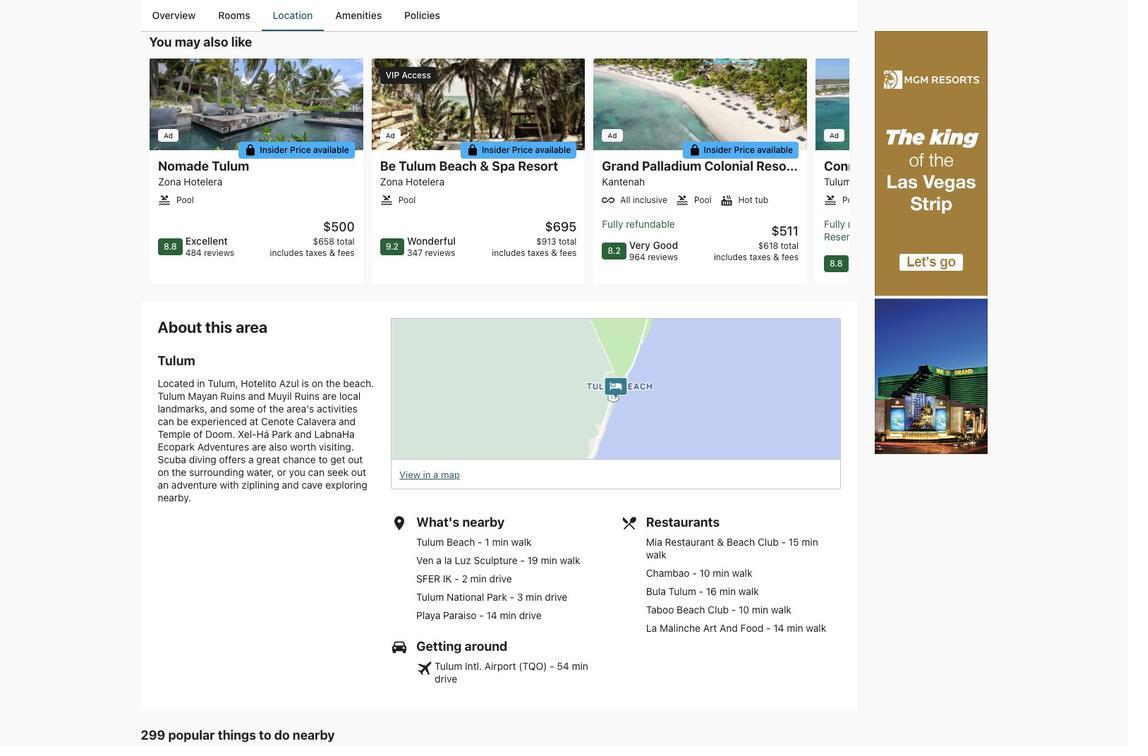 Task type: vqa. For each thing, say whether or not it's contained in the screenshot.
4th 'Mi' from right
no



Task type: locate. For each thing, give the bounding box(es) containing it.
and up 'worth'
[[295, 428, 312, 440]]

2 insider price available from the left
[[481, 145, 571, 155]]

pool up wonderful
[[398, 195, 415, 205]]

refundable inside 3 out of 10 element
[[626, 218, 675, 230]]

taxes inside $511 $618 total includes taxes & fees
[[749, 252, 771, 262]]

0 horizontal spatial resort
[[518, 159, 558, 173]]

landmarks,
[[158, 403, 208, 415]]

available for nomade tulum
[[313, 145, 349, 155]]

2 horizontal spatial total
[[780, 240, 798, 251]]

insider inside "1 out of 10" element
[[259, 145, 287, 155]]

8.8 left the 484
[[163, 241, 177, 252]]

3 available from the left
[[757, 145, 793, 155]]

riviera
[[911, 159, 953, 173]]

1 ad from the left
[[163, 131, 173, 140]]

min up 16
[[713, 567, 729, 579]]

policies
[[404, 9, 440, 21]]

insider for grand palladium colonial resort & spa all inclusive
[[704, 145, 731, 155]]

on up an
[[158, 466, 169, 478]]

price
[[290, 145, 311, 155], [512, 145, 533, 155], [734, 145, 755, 155]]

insider for nomade tulum
[[259, 145, 287, 155]]

1 horizontal spatial insider price available
[[481, 145, 571, 155]]

getting around
[[416, 639, 507, 654]]

pool inside "1 out of 10" element
[[176, 195, 193, 205]]

& inside $511 $618 total includes taxes & fees
[[773, 252, 779, 262]]

small image inside 4 out of 10 element
[[824, 194, 836, 207]]

park down cenote
[[272, 428, 292, 440]]

tub
[[755, 195, 768, 205]]

ad inside 3 out of 10 element
[[607, 131, 617, 140]]

resort inside grand palladium colonial resort & spa all inclusive
[[756, 159, 796, 173]]

0 horizontal spatial insider price available
[[259, 145, 349, 155]]

há
[[257, 428, 269, 440]]

terrace/patio image up 'be tulum beach & spa resort zona hotelera'
[[371, 59, 585, 150]]

- right chambao
[[692, 567, 697, 579]]

of left doom.
[[193, 428, 203, 440]]

8.8 inside "1 out of 10" element
[[163, 241, 177, 252]]

2 horizontal spatial includes
[[714, 252, 747, 262]]

playa
[[416, 609, 441, 621]]

small image down the conrad
[[824, 194, 836, 207]]

beach up luz
[[447, 536, 475, 548]]

zona
[[158, 176, 181, 188], [380, 176, 403, 188]]

1 price from the left
[[290, 145, 311, 155]]

yoga image up 'be tulum beach & spa resort zona hotelera'
[[363, 59, 576, 150]]

tulum inside located in tulum, hotelito azul is on the beach. tulum mayan ruins and muyil ruins are local landmarks, and some of the area's activities can be experienced at cenote calavera and temple of doom. xel-há park and labnaha ecopark adventures are also worth visiting. scuba diving offers a great chance to get out on the surrounding water, or you can seek out an adventure with ziplining and cave exploring nearby.
[[158, 390, 185, 402]]

1 horizontal spatial refundable
[[848, 218, 897, 230]]

nomade tulum zona hotelera
[[158, 159, 249, 188]]

0 horizontal spatial can
[[158, 415, 174, 427]]

taxes for $695
[[527, 248, 549, 258]]

2 yoga image from the left
[[363, 59, 576, 150]]

8.8
[[163, 241, 177, 252], [829, 258, 843, 269]]

very
[[629, 239, 650, 251]]

0 horizontal spatial spa
[[492, 159, 515, 173]]

1 horizontal spatial park
[[487, 591, 507, 603]]

tulum up ven at the left
[[416, 536, 444, 548]]

all inside grand palladium colonial resort & spa all inclusive
[[640, 174, 656, 189]]

2 available from the left
[[535, 145, 571, 155]]

taxes inside $695 $913 total includes taxes & fees
[[527, 248, 549, 258]]

fees inside $511 $618 total includes taxes & fees
[[781, 252, 798, 262]]

small image for tulum
[[824, 194, 836, 207]]

total down $511
[[780, 240, 798, 251]]

299 popular things to do nearby
[[141, 728, 335, 743]]

& inside grand palladium colonial resort & spa all inclusive
[[602, 174, 611, 189]]

0 horizontal spatial hotelera
[[183, 176, 222, 188]]

location link
[[262, 0, 324, 31]]

0 horizontal spatial refundable
[[626, 218, 675, 230]]

0 horizontal spatial club
[[708, 604, 729, 616]]

drive down sculpture
[[489, 573, 512, 585]]

includes inside $695 $913 total includes taxes & fees
[[492, 248, 525, 258]]

1 out of 10 element
[[149, 59, 576, 284]]

resort up $695
[[518, 159, 558, 173]]

vip access
[[385, 70, 431, 81]]

2 horizontal spatial reviews
[[647, 252, 678, 262]]

1 horizontal spatial available
[[535, 145, 571, 155]]

1 aerial view image from the left
[[593, 59, 807, 150]]

fees down $511
[[781, 252, 798, 262]]

includes for $500
[[270, 248, 303, 258]]

out up exploring in the left of the page
[[351, 466, 366, 478]]

fully up the "reserve"
[[824, 218, 845, 230]]

total down $500
[[336, 236, 354, 247]]

1 vertical spatial on
[[158, 466, 169, 478]]

1 vertical spatial also
[[269, 441, 287, 453]]

1 horizontal spatial ruins
[[295, 390, 320, 402]]

1 horizontal spatial 10
[[739, 604, 749, 616]]

resort up tub
[[756, 159, 796, 173]]

includes inside $511 $618 total includes taxes & fees
[[714, 252, 747, 262]]

0 vertical spatial 8.8
[[163, 241, 177, 252]]

1 horizontal spatial 8.8
[[829, 258, 843, 269]]

aerial view image up riviera
[[807, 59, 1020, 150]]

pool
[[176, 195, 193, 205], [398, 195, 415, 205], [694, 195, 711, 205], [842, 195, 859, 205]]

the up cenote
[[269, 403, 284, 415]]

2 resort from the left
[[756, 159, 796, 173]]

park inside located in tulum, hotelito azul is on the beach. tulum mayan ruins and muyil ruins are local landmarks, and some of the area's activities can be experienced at cenote calavera and temple of doom. xel-há park and labnaha ecopark adventures are also worth visiting. scuba diving offers a great chance to get out on the surrounding water, or you can seek out an adventure with ziplining and cave exploring nearby.
[[272, 428, 292, 440]]

total inside $695 $913 total includes taxes & fees
[[558, 236, 576, 247]]

2 ad from the left
[[385, 131, 395, 140]]

8.8 inside 4 out of 10 element
[[829, 258, 843, 269]]

0 horizontal spatial total
[[336, 236, 354, 247]]

4 ad from the left
[[829, 131, 839, 140]]

2 vertical spatial the
[[172, 466, 186, 478]]

- inside the tulum intl. airport (tqo) - 54 min drive
[[550, 660, 554, 672]]

2
[[462, 573, 468, 585]]

fully inside 3 out of 10 element
[[602, 218, 623, 230]]

1 horizontal spatial zona
[[380, 176, 403, 188]]

tulum intl. airport (tqo) - 54 min drive list item
[[416, 660, 611, 686]]

pool inside 2 out of 10 element
[[398, 195, 415, 205]]

0 vertical spatial a
[[248, 454, 254, 466]]

includes for $511
[[714, 252, 747, 262]]

1 vertical spatial 10
[[739, 604, 749, 616]]

4 out of 10 element
[[815, 59, 1029, 284]]

1 horizontal spatial 14
[[773, 622, 784, 634]]

14 inside restaurants mia restaurant & beach club - 15 min walk chambao - 10 min walk bula tulum - 16 min walk taboo beach club - 10 min walk la malinche art and food - 14 min walk
[[773, 622, 784, 634]]

2 refundable from the left
[[848, 218, 897, 230]]

1 horizontal spatial fully
[[824, 218, 845, 230]]

insider price available inside 3 out of 10 element
[[704, 145, 793, 155]]

0 horizontal spatial nearby
[[293, 728, 335, 743]]

ad for grand palladium colonial resort & spa all inclusive
[[607, 131, 617, 140]]

small image inside "1 out of 10" element
[[244, 144, 257, 157]]

refundable
[[626, 218, 675, 230], [848, 218, 897, 230]]

list containing tulum beach
[[416, 536, 580, 622]]

0 horizontal spatial to
[[259, 728, 271, 743]]

1 vertical spatial a
[[436, 554, 442, 566]]

total down $695
[[558, 236, 576, 247]]

1 horizontal spatial a
[[436, 554, 442, 566]]

1 horizontal spatial club
[[758, 536, 779, 548]]

a inside located in tulum, hotelito azul is on the beach. tulum mayan ruins and muyil ruins are local landmarks, and some of the area's activities can be experienced at cenote calavera and temple of doom. xel-há park and labnaha ecopark adventures are also worth visiting. scuba diving offers a great chance to get out on the surrounding water, or you can seek out an adventure with ziplining and cave exploring nearby.
[[248, 454, 254, 466]]

activities
[[317, 403, 358, 415]]

available inside 3 out of 10 element
[[757, 145, 793, 155]]

0 horizontal spatial 10
[[700, 567, 710, 579]]

0 vertical spatial nearby
[[462, 515, 505, 530]]

temple
[[158, 428, 191, 440]]

insider price available
[[259, 145, 349, 155], [481, 145, 571, 155], [704, 145, 793, 155]]

1 pool from the left
[[176, 195, 193, 205]]

reviews
[[204, 248, 234, 258], [425, 248, 455, 258], [647, 252, 678, 262]]

are
[[322, 390, 337, 402], [252, 441, 266, 453]]

is
[[302, 377, 309, 389]]

ik
[[443, 573, 452, 585]]

1 horizontal spatial price
[[512, 145, 533, 155]]

total for $511
[[780, 240, 798, 251]]

tulum
[[211, 159, 249, 173], [398, 159, 436, 173], [871, 159, 909, 173], [824, 176, 851, 188], [158, 353, 195, 368], [158, 390, 185, 402], [416, 536, 444, 548], [669, 585, 696, 597], [416, 591, 444, 603], [435, 660, 462, 672]]

2 horizontal spatial price
[[734, 145, 755, 155]]

1 vertical spatial park
[[487, 591, 507, 603]]

total for $695
[[558, 236, 576, 247]]

0 horizontal spatial 14
[[487, 609, 497, 621]]

be
[[177, 415, 188, 427]]

1 horizontal spatial the
[[269, 403, 284, 415]]

nearby right the do
[[293, 728, 335, 743]]

1 vertical spatial can
[[308, 466, 325, 478]]

& inside $500 $658 total includes taxes & fees
[[329, 248, 335, 258]]

2 horizontal spatial insider price available
[[704, 145, 793, 155]]

1 insider from the left
[[259, 145, 287, 155]]

terrace/patio image
[[371, 59, 585, 150], [585, 59, 798, 150]]

2 ruins from the left
[[295, 390, 320, 402]]

sfer
[[416, 573, 440, 585]]

$500
[[323, 219, 354, 234]]

price inside 2 out of 10 element
[[512, 145, 533, 155]]

offers
[[219, 454, 246, 466]]

list
[[141, 0, 858, 31], [416, 536, 580, 622], [646, 536, 841, 635]]

fully inside 'fully refundable reserve now, pay later'
[[824, 218, 845, 230]]

1 vertical spatial spa
[[614, 174, 637, 189]]

insider price available for grand palladium colonial resort & spa all inclusive
[[704, 145, 793, 155]]

3 ad from the left
[[607, 131, 617, 140]]

nearby.
[[158, 492, 191, 504]]

3 insider price available from the left
[[704, 145, 793, 155]]

airport
[[485, 660, 516, 672]]

fees for $511
[[781, 252, 798, 262]]

ruins up some
[[220, 390, 245, 402]]

tulum down getting
[[435, 660, 462, 672]]

0 horizontal spatial available
[[313, 145, 349, 155]]

pool down inclusive
[[694, 195, 711, 205]]

may
[[175, 35, 200, 49]]

reviews down wonderful
[[425, 248, 455, 258]]

1 horizontal spatial to
[[319, 454, 328, 466]]

on right the is
[[312, 377, 323, 389]]

0 horizontal spatial insider
[[259, 145, 287, 155]]

1 horizontal spatial resort
[[756, 159, 796, 173]]

also up great
[[269, 441, 287, 453]]

1 horizontal spatial taxes
[[527, 248, 549, 258]]

reviews down excellent
[[204, 248, 234, 258]]

$695
[[545, 219, 576, 234]]

small image up nomade tulum zona hotelera
[[244, 144, 257, 157]]

1 horizontal spatial on
[[312, 377, 323, 389]]

calavera
[[297, 415, 336, 427]]

1 horizontal spatial of
[[257, 403, 266, 415]]

ad inside 2 out of 10 element
[[385, 131, 395, 140]]

fully for fully refundable reserve now, pay later
[[824, 218, 845, 230]]

ad
[[163, 131, 173, 140], [385, 131, 395, 140], [607, 131, 617, 140], [829, 131, 839, 140]]

reviews inside very good 964 reviews
[[647, 252, 678, 262]]

colonial
[[704, 159, 753, 173]]

visiting.
[[319, 441, 354, 453]]

small image down be
[[380, 194, 392, 207]]

to
[[319, 454, 328, 466], [259, 728, 271, 743]]

park
[[272, 428, 292, 440], [487, 591, 507, 603]]

a left la
[[436, 554, 442, 566]]

2 out of 10 element
[[371, 59, 798, 284]]

fees inside $695 $913 total includes taxes & fees
[[559, 248, 576, 258]]

tulum right be
[[398, 159, 436, 173]]

zona inside 'be tulum beach & spa resort zona hotelera'
[[380, 176, 403, 188]]

1 horizontal spatial hotelera
[[405, 176, 444, 188]]

spa inside grand palladium colonial resort & spa all inclusive
[[614, 174, 637, 189]]

1 zona from the left
[[158, 176, 181, 188]]

get
[[330, 454, 345, 466]]

location
[[273, 9, 313, 21]]

drive inside the tulum intl. airport (tqo) - 54 min drive
[[435, 673, 457, 685]]

ad up be
[[385, 131, 395, 140]]

local
[[339, 390, 361, 402]]

ad inside "1 out of 10" element
[[163, 131, 173, 140]]

total inside $500 $658 total includes taxes & fees
[[336, 236, 354, 247]]

all down kantenah
[[620, 195, 630, 205]]

min right 15
[[802, 536, 818, 548]]

drive down getting
[[435, 673, 457, 685]]

list containing overview
[[141, 0, 858, 31]]

also inside located in tulum, hotelito azul is on the beach. tulum mayan ruins and muyil ruins are local landmarks, and some of the area's activities can be experienced at cenote calavera and temple of doom. xel-há park and labnaha ecopark adventures are also worth visiting. scuba diving offers a great chance to get out on the surrounding water, or you can seek out an adventure with ziplining and cave exploring nearby.
[[269, 441, 287, 453]]

ad inside 4 out of 10 element
[[829, 131, 839, 140]]

0 vertical spatial of
[[257, 403, 266, 415]]

tulum right nomade
[[211, 159, 249, 173]]

1 horizontal spatial reviews
[[425, 248, 455, 258]]

ad up grand
[[607, 131, 617, 140]]

0 vertical spatial all
[[640, 174, 656, 189]]

min inside the tulum intl. airport (tqo) - 54 min drive
[[572, 660, 588, 672]]

area's
[[287, 403, 314, 415]]

zona inside nomade tulum zona hotelera
[[158, 176, 181, 188]]

yoga image down like
[[149, 59, 363, 150]]

reviews inside 'wonderful 347 reviews'
[[425, 248, 455, 258]]

ad up nomade
[[163, 131, 173, 140]]

and
[[248, 390, 265, 402], [210, 403, 227, 415], [339, 415, 356, 427], [295, 428, 312, 440], [282, 479, 299, 491]]

fees down $695
[[559, 248, 576, 258]]

what's
[[416, 515, 460, 530]]

worth
[[290, 441, 316, 453]]

taxes inside $500 $658 total includes taxes & fees
[[305, 248, 327, 258]]

tulum up 'located'
[[158, 353, 195, 368]]

10 up 16
[[700, 567, 710, 579]]

0 horizontal spatial price
[[290, 145, 311, 155]]

park left 3 at the left bottom of the page
[[487, 591, 507, 603]]

out
[[348, 454, 363, 466], [351, 466, 366, 478]]

1 horizontal spatial all
[[640, 174, 656, 189]]

1 vertical spatial are
[[252, 441, 266, 453]]

resort inside 'be tulum beach & spa resort zona hotelera'
[[518, 159, 558, 173]]

aerial view image
[[593, 59, 807, 150], [807, 59, 1020, 150]]

1 vertical spatial 14
[[773, 622, 784, 634]]

drive
[[489, 573, 512, 585], [545, 591, 567, 603], [519, 609, 542, 621], [435, 673, 457, 685]]

yoga image
[[149, 59, 363, 150], [363, 59, 576, 150]]

rooms
[[218, 9, 250, 21]]

1 horizontal spatial total
[[558, 236, 576, 247]]

terrace/patio image up palladium
[[585, 59, 798, 150]]

0 vertical spatial also
[[203, 35, 228, 49]]

includes inside $500 $658 total includes taxes & fees
[[270, 248, 303, 258]]

2 price from the left
[[512, 145, 533, 155]]

fees down $500
[[337, 248, 354, 258]]

pool for be
[[398, 195, 415, 205]]

min right 19
[[541, 554, 557, 566]]

2 fully from the left
[[824, 218, 845, 230]]

0 horizontal spatial 8.8
[[163, 241, 177, 252]]

- left 19
[[520, 554, 525, 566]]

pool inside 4 out of 10 element
[[842, 195, 859, 205]]

water,
[[247, 466, 274, 478]]

0 horizontal spatial park
[[272, 428, 292, 440]]

3 price from the left
[[734, 145, 755, 155]]

taxes down $658
[[305, 248, 327, 258]]

ad up the conrad
[[829, 131, 839, 140]]

1 vertical spatial to
[[259, 728, 271, 743]]

0 vertical spatial park
[[272, 428, 292, 440]]

of up the at
[[257, 403, 266, 415]]

fully up 8.2
[[602, 218, 623, 230]]

1 resort from the left
[[518, 159, 558, 173]]

0 horizontal spatial fees
[[337, 248, 354, 258]]

insider inside 3 out of 10 element
[[704, 145, 731, 155]]

2 hotelera from the left
[[405, 176, 444, 188]]

1 hotelera from the left
[[183, 176, 222, 188]]

small image
[[244, 144, 257, 157], [380, 194, 392, 207], [602, 194, 614, 207], [720, 194, 732, 207], [824, 194, 836, 207]]

la
[[646, 622, 657, 634]]

1 horizontal spatial nearby
[[462, 515, 505, 530]]

1 horizontal spatial fees
[[559, 248, 576, 258]]

restaurant
[[665, 536, 714, 548]]

2 horizontal spatial insider
[[704, 145, 731, 155]]

fees inside $500 $658 total includes taxes & fees
[[337, 248, 354, 258]]

2 horizontal spatial available
[[757, 145, 793, 155]]

park inside what's nearby tulum beach - 1 min walk ven a la luz sculpture - 19 min walk sfer ik - 2 min drive tulum national park - 3 min drive playa paraiso - 14 min drive
[[487, 591, 507, 603]]

1 refundable from the left
[[626, 218, 675, 230]]

list containing mia restaurant & beach club - 15 min walk
[[646, 536, 841, 635]]

to inside located in tulum, hotelito azul is on the beach. tulum mayan ruins and muyil ruins are local landmarks, and some of the area's activities can be experienced at cenote calavera and temple of doom. xel-há park and labnaha ecopark adventures are also worth visiting. scuba diving offers a great chance to get out on the surrounding water, or you can seek out an adventure with ziplining and cave exploring nearby.
[[319, 454, 328, 466]]

0 horizontal spatial reviews
[[204, 248, 234, 258]]

a up water,
[[248, 454, 254, 466]]

total
[[336, 236, 354, 247], [558, 236, 576, 247], [780, 240, 798, 251]]

- left 16
[[699, 585, 703, 597]]

2 insider from the left
[[481, 145, 509, 155]]

8.2
[[607, 245, 620, 256]]

tulum right next property icon
[[871, 159, 909, 173]]

on
[[312, 377, 323, 389], [158, 466, 169, 478]]

nearby up "1"
[[462, 515, 505, 530]]

insider price available inside "1 out of 10" element
[[259, 145, 349, 155]]

- left 54
[[550, 660, 554, 672]]

$658
[[313, 236, 334, 247]]

nearby
[[462, 515, 505, 530], [293, 728, 335, 743]]

1 horizontal spatial can
[[308, 466, 325, 478]]

vip
[[385, 70, 399, 81]]

9.2
[[385, 241, 398, 252]]

min right 54
[[572, 660, 588, 672]]

taxes for $511
[[749, 252, 771, 262]]

3 pool from the left
[[694, 195, 711, 205]]

experienced
[[191, 415, 247, 427]]

2 horizontal spatial fees
[[781, 252, 798, 262]]

1 horizontal spatial insider
[[481, 145, 509, 155]]

insider price available for nomade tulum
[[259, 145, 349, 155]]

1 vertical spatial the
[[269, 403, 284, 415]]

nearby inside what's nearby tulum beach - 1 min walk ven a la luz sculpture - 19 min walk sfer ik - 2 min drive tulum national park - 3 min drive playa paraiso - 14 min drive
[[462, 515, 505, 530]]

0 vertical spatial can
[[158, 415, 174, 427]]

zona down nomade
[[158, 176, 181, 188]]

sculpture
[[474, 554, 518, 566]]

taxes down $913 on the top of page
[[527, 248, 549, 258]]

1
[[485, 536, 489, 548]]

hotelera inside 'be tulum beach & spa resort zona hotelera'
[[405, 176, 444, 188]]

mayan
[[188, 390, 218, 402]]

3 insider from the left
[[704, 145, 731, 155]]

0 vertical spatial on
[[312, 377, 323, 389]]

reviews inside excellent 484 reviews
[[204, 248, 234, 258]]

price inside 3 out of 10 element
[[734, 145, 755, 155]]

0 vertical spatial 10
[[700, 567, 710, 579]]

1 vertical spatial 8.8
[[829, 258, 843, 269]]

$511
[[771, 224, 798, 238]]

1 vertical spatial of
[[193, 428, 203, 440]]

0 horizontal spatial fully
[[602, 218, 623, 230]]

small image inside "1 out of 10" element
[[158, 194, 170, 207]]

small image
[[466, 144, 479, 157], [688, 144, 701, 157], [158, 194, 170, 207], [676, 194, 688, 207]]

hotelera inside nomade tulum zona hotelera
[[183, 176, 222, 188]]

fees
[[337, 248, 354, 258], [559, 248, 576, 258], [781, 252, 798, 262]]

hotelera down nomade
[[183, 176, 222, 188]]

grand palladium colonial resort & spa all inclusive
[[602, 159, 796, 189]]

total inside $511 $618 total includes taxes & fees
[[780, 240, 798, 251]]

10 up food
[[739, 604, 749, 616]]

available inside "1 out of 10" element
[[313, 145, 349, 155]]

azul
[[279, 377, 299, 389]]

19
[[527, 554, 538, 566]]

2 zona from the left
[[380, 176, 403, 188]]

small image inside 2 out of 10 element
[[380, 194, 392, 207]]

$618
[[758, 240, 778, 251]]

club left 15
[[758, 536, 779, 548]]

you
[[289, 466, 305, 478]]

chambao
[[646, 567, 690, 579]]

nomade
[[158, 159, 209, 173]]

0 vertical spatial to
[[319, 454, 328, 466]]

1 horizontal spatial also
[[269, 441, 287, 453]]

0 vertical spatial club
[[758, 536, 779, 548]]

0 vertical spatial spa
[[492, 159, 515, 173]]

1 vertical spatial all
[[620, 195, 630, 205]]

- up and
[[731, 604, 736, 616]]

tulum inside restaurants mia restaurant & beach club - 15 min walk chambao - 10 min walk bula tulum - 16 min walk taboo beach club - 10 min walk la malinche art and food - 14 min walk
[[669, 585, 696, 597]]

an
[[158, 479, 169, 491]]

conrad tulum riviera maya tulum
[[824, 159, 988, 188]]

1 fully from the left
[[602, 218, 623, 230]]

14 right food
[[773, 622, 784, 634]]

refundable inside 'fully refundable reserve now, pay later'
[[848, 218, 897, 230]]

fully for fully refundable
[[602, 218, 623, 230]]

price inside "1 out of 10" element
[[290, 145, 311, 155]]

0 vertical spatial the
[[326, 377, 341, 389]]

pool down next property icon
[[842, 195, 859, 205]]

1 insider price available from the left
[[259, 145, 349, 155]]

resort
[[518, 159, 558, 173], [756, 159, 796, 173]]

zona down be
[[380, 176, 403, 188]]

restaurants mia restaurant & beach club - 15 min walk chambao - 10 min walk bula tulum - 16 min walk taboo beach club - 10 min walk la malinche art and food - 14 min walk
[[646, 515, 826, 634]]

ziplining
[[242, 479, 279, 491]]

0 horizontal spatial zona
[[158, 176, 181, 188]]

0 vertical spatial are
[[322, 390, 337, 402]]

all up the inclusive
[[640, 174, 656, 189]]

small image for zona hotelera
[[380, 194, 392, 207]]

1 available from the left
[[313, 145, 349, 155]]

a inside what's nearby tulum beach - 1 min walk ven a la luz sculpture - 19 min walk sfer ik - 2 min drive tulum national park - 3 min drive playa paraiso - 14 min drive
[[436, 554, 442, 566]]

4 pool from the left
[[842, 195, 859, 205]]

2 pool from the left
[[398, 195, 415, 205]]

1 horizontal spatial includes
[[492, 248, 525, 258]]

0 horizontal spatial a
[[248, 454, 254, 466]]

to left get at the bottom
[[319, 454, 328, 466]]

reviews for beach
[[425, 248, 455, 258]]

some
[[230, 403, 255, 415]]

0 horizontal spatial ruins
[[220, 390, 245, 402]]

ruins down the is
[[295, 390, 320, 402]]

can up temple
[[158, 415, 174, 427]]

1 horizontal spatial spa
[[614, 174, 637, 189]]

are up activities
[[322, 390, 337, 402]]

fully
[[602, 218, 623, 230], [824, 218, 845, 230]]



Task type: describe. For each thing, give the bounding box(es) containing it.
0 horizontal spatial of
[[193, 428, 203, 440]]

food
[[741, 622, 764, 634]]

beach inside 'be tulum beach & spa resort zona hotelera'
[[439, 159, 477, 173]]

pool for nomade
[[176, 195, 193, 205]]

exploring
[[325, 479, 367, 491]]

small image up 'be tulum beach & spa resort zona hotelera'
[[466, 144, 479, 157]]

2 horizontal spatial the
[[326, 377, 341, 389]]

drive right 3 at the left bottom of the page
[[545, 591, 567, 603]]

1 terrace/patio image from the left
[[371, 59, 585, 150]]

- right paraiso
[[479, 609, 484, 621]]

tulum inside nomade tulum zona hotelera
[[211, 159, 249, 173]]

available for grand palladium colonial resort & spa all inclusive
[[757, 145, 793, 155]]

list for mia
[[646, 536, 841, 635]]

hot
[[738, 195, 752, 205]]

price for grand palladium colonial resort & spa all inclusive
[[734, 145, 755, 155]]

0 vertical spatial out
[[348, 454, 363, 466]]

surrounding
[[189, 466, 244, 478]]

small image for ad
[[244, 144, 257, 157]]

ecopark
[[158, 441, 195, 453]]

taxes for $500
[[305, 248, 327, 258]]

drive down 3 at the left bottom of the page
[[519, 609, 542, 621]]

min right 16
[[719, 585, 736, 597]]

about this area
[[158, 318, 267, 336]]

bula
[[646, 585, 666, 597]]

inclusive
[[659, 174, 712, 189]]

this
[[205, 318, 232, 336]]

available inside 2 out of 10 element
[[535, 145, 571, 155]]

muyil
[[268, 390, 292, 402]]

palladium
[[642, 159, 701, 173]]

$695 $913 total includes taxes & fees
[[492, 219, 576, 258]]

tulum up playa
[[416, 591, 444, 603]]

amenities link
[[324, 0, 393, 31]]

0 horizontal spatial the
[[172, 466, 186, 478]]

like
[[231, 35, 252, 49]]

policies link
[[393, 0, 452, 31]]

small image up grand palladium colonial resort & spa all inclusive
[[688, 144, 701, 157]]

tulum inside the tulum intl. airport (tqo) - 54 min drive
[[435, 660, 462, 672]]

min right 3 at the left bottom of the page
[[526, 591, 542, 603]]

fully refundable reserve now, pay later
[[824, 218, 926, 243]]

la
[[444, 554, 452, 566]]

ad for conrad tulum riviera maya
[[829, 131, 839, 140]]

14 inside what's nearby tulum beach - 1 min walk ven a la luz sculpture - 19 min walk sfer ik - 2 min drive tulum national park - 3 min drive playa paraiso - 14 min drive
[[487, 609, 497, 621]]

great
[[256, 454, 280, 466]]

and down you
[[282, 479, 299, 491]]

347
[[407, 248, 422, 258]]

min up the around
[[500, 609, 516, 621]]

16
[[706, 585, 717, 597]]

beach.
[[343, 377, 374, 389]]

malinche
[[660, 622, 701, 634]]

& inside 'be tulum beach & spa resort zona hotelera'
[[479, 159, 489, 173]]

price for nomade tulum
[[290, 145, 311, 155]]

and down activities
[[339, 415, 356, 427]]

$913
[[536, 236, 556, 247]]

1 vertical spatial nearby
[[293, 728, 335, 743]]

0 horizontal spatial also
[[203, 35, 228, 49]]

hotelito
[[241, 377, 277, 389]]

cenote
[[261, 415, 294, 427]]

things
[[218, 728, 256, 743]]

(tqo)
[[519, 660, 547, 672]]

min right food
[[787, 622, 803, 634]]

min up food
[[752, 604, 768, 616]]

luz
[[455, 554, 471, 566]]

small image down kantenah
[[602, 194, 614, 207]]

1 ruins from the left
[[220, 390, 245, 402]]

pool image
[[815, 59, 1029, 150]]

mia
[[646, 536, 662, 548]]

very good 964 reviews
[[629, 239, 678, 262]]

tulum down the conrad
[[824, 176, 851, 188]]

1 yoga image from the left
[[149, 59, 363, 150]]

min right "1"
[[492, 536, 509, 548]]

now,
[[863, 231, 884, 243]]

pool for conrad
[[842, 195, 859, 205]]

1 vertical spatial club
[[708, 604, 729, 616]]

total for $500
[[336, 236, 354, 247]]

wonderful 347 reviews
[[407, 235, 455, 258]]

with
[[220, 479, 239, 491]]

overview link
[[141, 0, 207, 31]]

3 out of 10 element
[[593, 59, 1020, 284]]

small image left hot on the top right
[[720, 194, 732, 207]]

small image down inclusive
[[676, 194, 688, 207]]

hot tub
[[738, 195, 768, 205]]

0 horizontal spatial are
[[252, 441, 266, 453]]

inclusive
[[632, 195, 667, 205]]

amenities
[[335, 9, 382, 21]]

1 vertical spatial out
[[351, 466, 366, 478]]

adventure
[[171, 479, 217, 491]]

in
[[197, 377, 205, 389]]

- right food
[[766, 622, 771, 634]]

& inside $695 $913 total includes taxes & fees
[[551, 248, 557, 258]]

tulum inside 'be tulum beach & spa resort zona hotelera'
[[398, 159, 436, 173]]

national
[[447, 591, 484, 603]]

refundable for fully refundable
[[626, 218, 675, 230]]

and down hotelito
[[248, 390, 265, 402]]

964
[[629, 252, 645, 262]]

1 horizontal spatial are
[[322, 390, 337, 402]]

includes for $695
[[492, 248, 525, 258]]

conrad
[[824, 159, 868, 173]]

chance
[[283, 454, 316, 466]]

ad for nomade tulum
[[163, 131, 173, 140]]

299
[[141, 728, 165, 743]]

excellent 484 reviews
[[185, 235, 234, 258]]

fees for $500
[[337, 248, 354, 258]]

2 aerial view image from the left
[[807, 59, 1020, 150]]

& inside restaurants mia restaurant & beach club - 15 min walk chambao - 10 min walk bula tulum - 16 min walk taboo beach club - 10 min walk la malinche art and food - 14 min walk
[[717, 536, 724, 548]]

pay
[[887, 231, 903, 243]]

all inclusive
[[620, 195, 667, 205]]

getting
[[416, 639, 462, 654]]

later
[[906, 231, 926, 243]]

refundable for fully refundable reserve now, pay later
[[848, 218, 897, 230]]

insider price available inside 2 out of 10 element
[[481, 145, 571, 155]]

- left 2
[[455, 573, 459, 585]]

be tulum beach & spa resort zona hotelera
[[380, 159, 558, 188]]

grand
[[602, 159, 639, 173]]

0 horizontal spatial all
[[620, 195, 630, 205]]

labnaha
[[314, 428, 355, 440]]

beach up 'malinche'
[[677, 604, 705, 616]]

and up experienced
[[210, 403, 227, 415]]

- left "1"
[[478, 536, 482, 548]]

ven
[[416, 554, 434, 566]]

beach inside what's nearby tulum beach - 1 min walk ven a la luz sculpture - 19 min walk sfer ik - 2 min drive tulum national park - 3 min drive playa paraiso - 14 min drive
[[447, 536, 475, 548]]

- left 15
[[781, 536, 786, 548]]

good
[[653, 239, 678, 251]]

- left 3 at the left bottom of the page
[[510, 591, 514, 603]]

spa inside 'be tulum beach & spa resort zona hotelera'
[[492, 159, 515, 173]]

and
[[720, 622, 738, 634]]

cave
[[302, 479, 323, 491]]

rooms link
[[207, 0, 262, 31]]

previous property image
[[141, 163, 158, 180]]

min right 2
[[470, 573, 487, 585]]

wonderful
[[407, 235, 455, 247]]

taboo
[[646, 604, 674, 616]]

excellent
[[185, 235, 227, 247]]

reserve
[[824, 231, 860, 243]]

484
[[185, 248, 201, 258]]

popular
[[168, 728, 215, 743]]

0 horizontal spatial on
[[158, 466, 169, 478]]

list for nearby
[[416, 536, 580, 622]]

reviews for zona
[[204, 248, 234, 258]]

3
[[517, 591, 523, 603]]

insider inside 2 out of 10 element
[[481, 145, 509, 155]]

next property image
[[841, 163, 858, 180]]

beach right restaurant
[[727, 536, 755, 548]]

2 terrace/patio image from the left
[[585, 59, 798, 150]]

pool inside 3 out of 10 element
[[694, 195, 711, 205]]

be
[[380, 159, 395, 173]]

fees for $695
[[559, 248, 576, 258]]

54
[[557, 660, 569, 672]]

tulum,
[[208, 377, 238, 389]]



